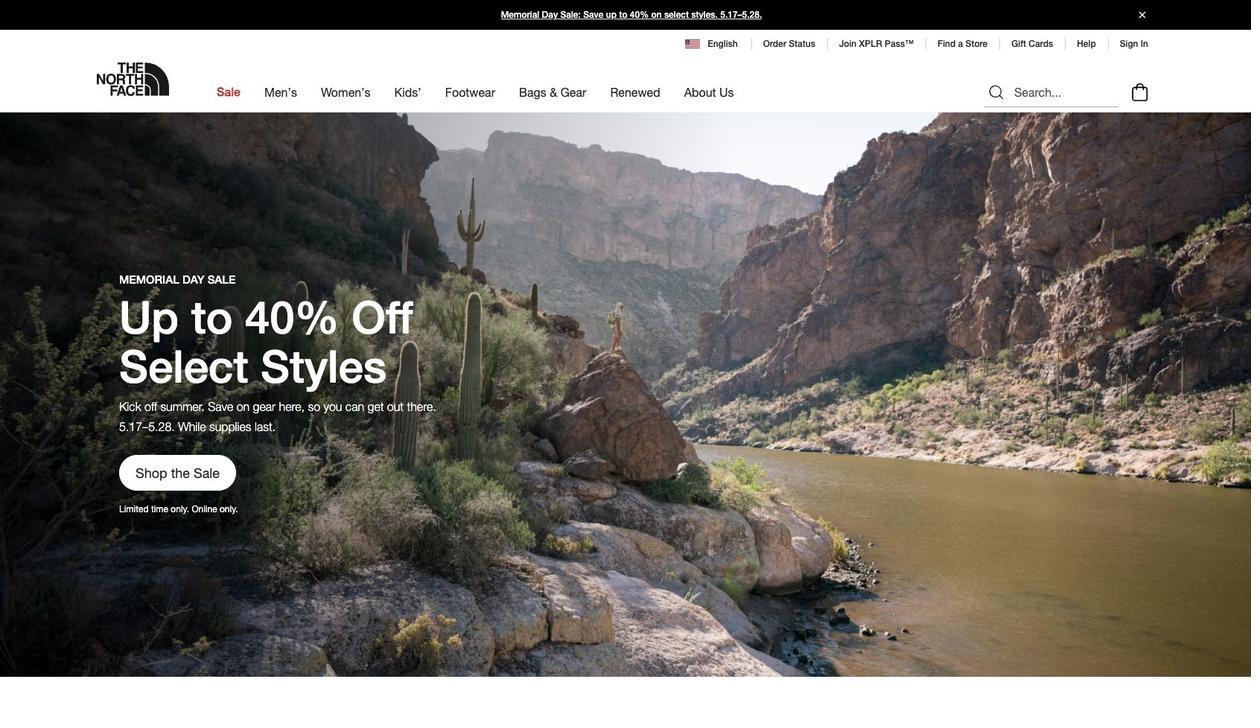 Task type: vqa. For each thing, say whether or not it's contained in the screenshot.
the top Was this review helpful to you?
no



Task type: describe. For each thing, give the bounding box(es) containing it.
close image
[[1133, 12, 1152, 18]]

search all image
[[988, 83, 1006, 101]]

view cart image
[[1129, 81, 1152, 103]]

Search search field
[[985, 77, 1119, 107]]



Task type: locate. For each thing, give the bounding box(es) containing it.
person standing atop a rock in the desert, overlooking river. image
[[0, 112, 1252, 677]]

the north face home page image
[[97, 63, 169, 96]]



